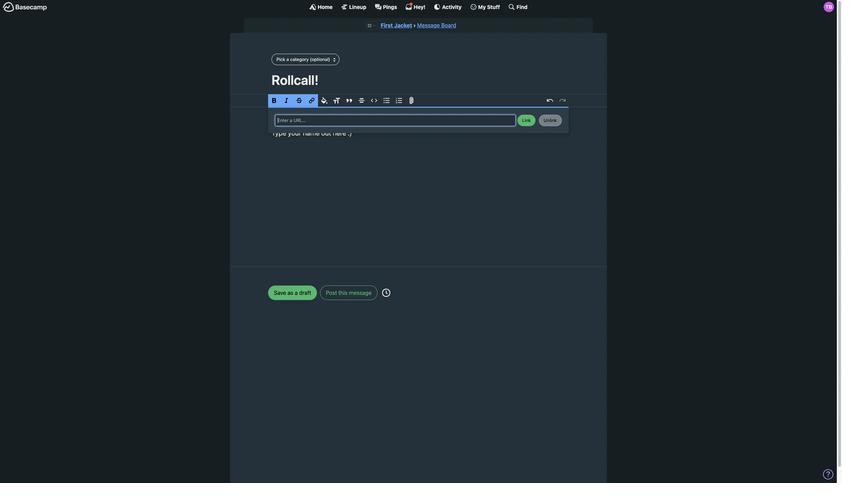Task type: locate. For each thing, give the bounding box(es) containing it.
everyone!
[[289, 118, 318, 126]]

pick
[[277, 56, 285, 62]]

1 horizontal spatial a
[[295, 290, 298, 296]]

2 vertical spatial a
[[295, 290, 298, 296]]

let's
[[320, 118, 335, 126]]

1 vertical spatial a
[[346, 118, 349, 126]]

stuff
[[487, 4, 500, 10]]

a right "pick"
[[287, 56, 289, 62]]

my stuff
[[479, 4, 500, 10]]

your
[[288, 129, 301, 137]]

first jacket link
[[381, 22, 412, 28]]

post this message
[[326, 290, 372, 296]]

pings
[[383, 4, 397, 10]]

board
[[442, 22, 456, 28]]

find button
[[509, 3, 528, 10]]

schedule this to post later image
[[382, 289, 391, 297]]

save as a draft
[[274, 290, 311, 296]]

hello everyone! let's do a roll call today! type your name out here :)
[[272, 118, 392, 137]]

None button
[[518, 115, 536, 126], [539, 115, 562, 126], [518, 115, 536, 126], [539, 115, 562, 126]]

save as a draft button
[[268, 286, 317, 300]]

tyler black image
[[824, 2, 835, 12]]

switch accounts image
[[3, 2, 47, 12]]

a
[[287, 56, 289, 62], [346, 118, 349, 126], [295, 290, 298, 296]]

pick a category (optional)
[[277, 56, 330, 62]]

category
[[290, 56, 309, 62]]

as
[[288, 290, 294, 296]]

post
[[326, 290, 337, 296]]

URL url field
[[275, 115, 516, 126]]

main element
[[0, 0, 837, 14]]

2 horizontal spatial a
[[346, 118, 349, 126]]

0 horizontal spatial a
[[287, 56, 289, 62]]

lineup link
[[341, 3, 367, 10]]

my stuff button
[[470, 3, 500, 10]]

a inside hello everyone! let's do a roll call today! type your name out here :)
[[346, 118, 349, 126]]

roll
[[351, 118, 360, 126]]

›
[[414, 22, 416, 28]]

a right as
[[295, 290, 298, 296]]

Write away… text field
[[251, 107, 587, 258]]

a right 'do'
[[346, 118, 349, 126]]

here
[[333, 129, 346, 137]]

pings button
[[375, 3, 397, 10]]

0 vertical spatial a
[[287, 56, 289, 62]]



Task type: describe. For each thing, give the bounding box(es) containing it.
call
[[362, 118, 372, 126]]

out
[[322, 129, 331, 137]]

:)
[[348, 129, 352, 137]]

pick a category (optional) button
[[272, 54, 340, 65]]

message
[[349, 290, 372, 296]]

jacket
[[394, 22, 412, 28]]

message
[[418, 22, 440, 28]]

draft
[[299, 290, 311, 296]]

activity link
[[434, 3, 462, 10]]

activity
[[442, 4, 462, 10]]

find
[[517, 4, 528, 10]]

hey! button
[[406, 2, 426, 10]]

(optional)
[[310, 56, 330, 62]]

type
[[272, 129, 286, 137]]

hello
[[272, 118, 287, 126]]

hey!
[[414, 4, 426, 10]]

Type a title… text field
[[272, 72, 566, 88]]

save
[[274, 290, 286, 296]]

a inside pick a category (optional) button
[[287, 56, 289, 62]]

my
[[479, 4, 486, 10]]

a inside save as a draft button
[[295, 290, 298, 296]]

message board link
[[418, 22, 456, 28]]

this
[[339, 290, 348, 296]]

first jacket
[[381, 22, 412, 28]]

› message board
[[414, 22, 456, 28]]

lineup
[[349, 4, 367, 10]]

do
[[336, 118, 344, 126]]

home link
[[310, 3, 333, 10]]

name
[[303, 129, 320, 137]]

today!
[[374, 118, 392, 126]]

home
[[318, 4, 333, 10]]

first
[[381, 22, 393, 28]]

post this message button
[[320, 286, 378, 300]]



Task type: vqa. For each thing, say whether or not it's contained in the screenshot.
'a' inside the Pick a category (optional) button
yes



